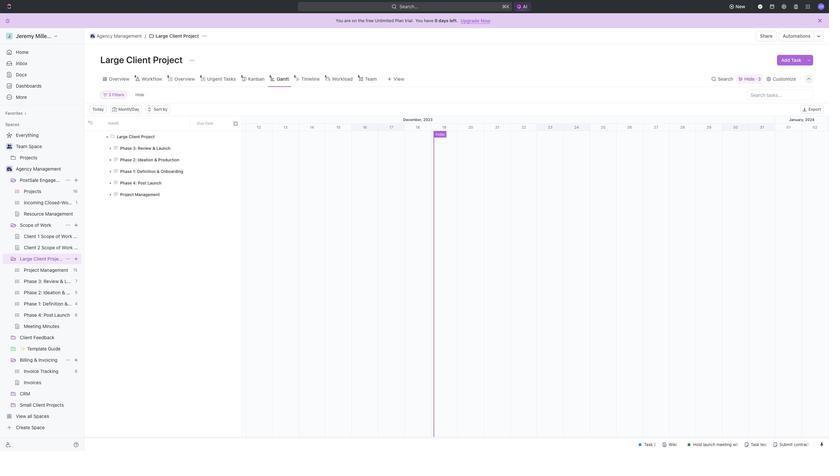 Task type: vqa. For each thing, say whether or not it's contained in the screenshot.
the left "Post"
yes



Task type: locate. For each thing, give the bounding box(es) containing it.
1 6 from the top
[[75, 313, 78, 318]]

0 vertical spatial production
[[158, 157, 179, 162]]

0 vertical spatial space
[[29, 144, 42, 149]]

docs down inbox
[[16, 72, 27, 78]]

& down large client project cell
[[153, 146, 155, 151]]

work
[[40, 223, 51, 228], [61, 234, 72, 239], [62, 245, 73, 251]]

0 horizontal spatial 1:
[[38, 301, 42, 307]]

postsale
[[20, 178, 39, 183]]

0 vertical spatial definition
[[137, 169, 156, 174]]

✨
[[20, 346, 26, 352]]

invoicing
[[38, 358, 57, 363]]

0 vertical spatial post
[[138, 181, 147, 186]]

agency management link left /
[[88, 32, 144, 40]]

1: inside cell
[[133, 169, 136, 174]]

1 horizontal spatial view
[[394, 76, 405, 82]]

upgrade now link
[[461, 18, 491, 23]]

1 right won
[[76, 200, 78, 205]]

scope down resource
[[20, 223, 33, 228]]

0 horizontal spatial hide
[[135, 92, 144, 97]]

0 horizontal spatial project management
[[24, 268, 68, 273]]

hide inside button
[[135, 92, 144, 97]]

engagements
[[40, 178, 69, 183]]

docs down client 1 scope of work docs link
[[74, 245, 85, 251]]

client up phase 3: review & launch cell
[[129, 134, 140, 139]]

1 vertical spatial hide
[[135, 92, 144, 97]]

0 horizontal spatial 3
[[109, 92, 111, 97]]

agency management left /
[[97, 33, 142, 39]]

post up minutes
[[44, 313, 53, 318]]

1 horizontal spatial overview
[[175, 76, 195, 82]]

definition inside phase 1: definition & onboarding link
[[43, 301, 63, 307]]

0 vertical spatial 1
[[76, 200, 78, 205]]

phase inside "link"
[[24, 279, 37, 285]]

1 up 2
[[37, 234, 40, 239]]

overview link up filters
[[108, 74, 129, 84]]

projects up incoming
[[24, 189, 41, 194]]

hide up month/day
[[135, 92, 144, 97]]

project management down phase 4: post launch cell
[[120, 192, 160, 197]]

spaces down favorites
[[5, 122, 19, 127]]

0 vertical spatial work
[[40, 223, 51, 228]]

agency
[[97, 33, 113, 39], [16, 166, 32, 172]]

incoming closed-won deals
[[24, 200, 84, 206]]

agency management link up postsale engagements
[[16, 164, 80, 175]]

template
[[27, 346, 47, 352]]

phase 2: ideation & production cell
[[104, 154, 190, 166]]

of up client 2 scope of work docs
[[56, 234, 60, 239]]

0 vertical spatial phase 1: definition & onboarding
[[120, 169, 183, 174]]

everything link
[[3, 130, 80, 141]]

phase 2: ideation & production up phase 1: definition & onboarding link
[[24, 290, 90, 296]]

3 filters
[[109, 92, 124, 97]]

0 vertical spatial hide
[[745, 76, 755, 82]]

14 element
[[299, 124, 326, 131]]

1: down phase 2: ideation & production cell
[[133, 169, 136, 174]]

share
[[761, 33, 773, 39]]

agency up postsale
[[16, 166, 32, 172]]

6 down 4
[[75, 313, 78, 318]]

0 horizontal spatial ideation
[[43, 290, 61, 296]]

phase 4: post launch
[[120, 181, 162, 186], [24, 313, 70, 318]]

2
[[37, 245, 40, 251]]

task
[[792, 57, 802, 63]]

phase 2: ideation & production down phase 3: review & launch cell
[[120, 157, 179, 162]]

column header
[[84, 116, 94, 131], [94, 116, 104, 131], [230, 116, 241, 131]]

work down resource management
[[40, 223, 51, 228]]

1 vertical spatial phase 3: review & launch
[[24, 279, 80, 285]]

0 horizontal spatial review
[[44, 279, 59, 285]]

14
[[310, 125, 314, 130]]

more
[[16, 94, 27, 100]]

agency management link
[[88, 32, 144, 40], [16, 164, 80, 175]]

0 vertical spatial phase 3: review & launch
[[120, 146, 171, 151]]

2 overview from the left
[[175, 76, 195, 82]]

0 vertical spatial scope
[[20, 223, 33, 228]]

0 horizontal spatial production
[[66, 290, 90, 296]]

of for 1
[[56, 234, 60, 239]]

18 element
[[405, 124, 432, 131]]

view button
[[385, 71, 407, 87]]

phase 3: review & launch down large client project cell
[[120, 146, 171, 151]]

2 you from the left
[[416, 18, 423, 23]]

projects link down postsale engagements link
[[24, 186, 70, 197]]

0 vertical spatial large client project link
[[148, 32, 201, 40]]

0 horizontal spatial team
[[16, 144, 27, 149]]

1 vertical spatial work
[[61, 234, 72, 239]]

1 vertical spatial of
[[56, 234, 60, 239]]

phase 4: post launch cell
[[104, 178, 190, 189]]

1 vertical spatial production
[[66, 290, 90, 296]]

1 vertical spatial 1:
[[38, 301, 42, 307]]

1 overview from the left
[[109, 76, 129, 82]]

0 horizontal spatial 1
[[37, 234, 40, 239]]

1 vertical spatial projects link
[[24, 186, 70, 197]]

management down phase 4: post launch cell
[[135, 192, 160, 197]]

Search tasks... text field
[[747, 90, 813, 100]]

dashboards
[[16, 83, 42, 89]]

review down large client project cell
[[138, 146, 151, 151]]

6 for invoice tracking
[[75, 369, 78, 374]]

1 vertical spatial 6
[[75, 369, 78, 374]]

phase 1: definition & onboarding down phase 2: ideation & production cell
[[120, 169, 183, 174]]

launch inside row
[[157, 146, 171, 151]]

1 vertical spatial 16
[[73, 189, 78, 194]]

projects down crm link
[[46, 403, 64, 408]]

space for team space
[[29, 144, 42, 149]]

1 horizontal spatial 2:
[[133, 157, 137, 162]]

home
[[16, 49, 29, 55]]

overview left urgent
[[175, 76, 195, 82]]

3 left filters
[[109, 92, 111, 97]]

15 right 14 element
[[337, 125, 341, 130]]

export
[[809, 107, 822, 112]]

management for the bottom agency management link
[[33, 166, 61, 172]]

team inside "sidebar" navigation
[[16, 144, 27, 149]]

agency management up postsale engagements
[[16, 166, 61, 172]]

row group
[[84, 131, 241, 438]]

view left all
[[16, 414, 26, 420]]

work for 2
[[62, 245, 73, 251]]

favorites button
[[3, 110, 29, 118]]

tree containing everything
[[3, 130, 94, 434]]

0 vertical spatial team
[[365, 76, 377, 82]]

0 horizontal spatial 4:
[[38, 313, 42, 318]]

1 vertical spatial scope
[[41, 234, 54, 239]]

of down resource
[[35, 223, 39, 228]]

1 vertical spatial phase 2: ideation & production
[[24, 290, 90, 296]]

2 vertical spatial scope
[[41, 245, 55, 251]]

definition inside phase 1: definition & onboarding 
 phase 1: definition & onboarding cell
[[137, 169, 156, 174]]

scope
[[20, 223, 33, 228], [41, 234, 54, 239], [41, 245, 55, 251]]

definition down phase 2: ideation & production cell
[[137, 169, 156, 174]]

1 horizontal spatial phase 2: ideation & production
[[120, 157, 179, 162]]

ideation inside "sidebar" navigation
[[43, 290, 61, 296]]

1 horizontal spatial review
[[138, 146, 151, 151]]

phase 1: definition & onboarding down phase 2: ideation & production link
[[24, 301, 94, 307]]

projects
[[20, 155, 37, 161], [24, 189, 41, 194], [46, 403, 64, 408]]

timeline link
[[300, 74, 320, 84]]

1 vertical spatial view
[[16, 414, 26, 420]]

management inside project management link
[[40, 268, 68, 273]]

0 horizontal spatial 3:
[[38, 279, 42, 285]]

0 vertical spatial spaces
[[5, 122, 19, 127]]

client down 2
[[34, 256, 46, 262]]

0 vertical spatial phase 2: ideation & production
[[120, 157, 179, 162]]

hide 3
[[745, 76, 761, 82]]

3: down project management link
[[38, 279, 42, 285]]

3 inside 3 filters dropdown button
[[109, 92, 111, 97]]

27 element
[[644, 124, 670, 131]]

1 vertical spatial 2:
[[38, 290, 42, 296]]

1 vertical spatial onboarding
[[69, 301, 94, 307]]

you left have
[[416, 18, 423, 23]]

phase up meeting
[[24, 313, 37, 318]]

large client project link right /
[[148, 32, 201, 40]]

work inside client 2 scope of work docs link
[[62, 245, 73, 251]]

1 horizontal spatial phase 3: review & launch
[[120, 146, 171, 151]]

2 6 from the top
[[75, 369, 78, 374]]

incoming
[[24, 200, 43, 206]]

1 vertical spatial projects
[[24, 189, 41, 194]]

16 right 15 element
[[363, 125, 367, 130]]

december, 2023 element
[[61, 116, 776, 124]]

management inside resource management link
[[45, 211, 73, 217]]

 image
[[234, 122, 238, 126]]

share button
[[757, 31, 777, 41]]

0 horizontal spatial overview link
[[108, 74, 129, 84]]

spaces down "small client projects"
[[33, 414, 49, 420]]

0 vertical spatial agency management
[[97, 33, 142, 39]]

phase down large client project cell
[[120, 146, 132, 151]]

dashboards link
[[3, 81, 81, 91]]

ideation down phase 3: review & launch "link"
[[43, 290, 61, 296]]

workspace
[[55, 33, 82, 39]]

post down phase 1: definition & onboarding 
 phase 1: definition & onboarding cell
[[138, 181, 147, 186]]

agency management
[[97, 33, 142, 39], [16, 166, 61, 172]]

project
[[183, 33, 199, 39], [153, 54, 183, 65], [141, 134, 155, 139], [120, 192, 134, 197], [47, 256, 63, 262], [24, 268, 39, 273]]

sort by
[[154, 107, 168, 112]]

0 vertical spatial agency
[[97, 33, 113, 39]]

22
[[522, 125, 526, 130]]

projects down team space
[[20, 155, 37, 161]]

review inside cell
[[138, 146, 151, 151]]

row
[[84, 116, 241, 131]]

1 horizontal spatial overview link
[[173, 74, 195, 84]]

name
[[108, 121, 119, 126]]

large client project up phase 3: review & launch cell
[[117, 134, 155, 139]]

production down phase 3: review & launch - 0.00% row
[[158, 157, 179, 162]]

january,
[[790, 118, 805, 122]]

today down 19 element
[[436, 132, 445, 136]]

work inside scope of work link
[[40, 223, 51, 228]]

0 horizontal spatial phase 4: post launch
[[24, 313, 70, 318]]

customize button
[[765, 74, 799, 84]]

19 element
[[432, 124, 458, 131]]

1 vertical spatial agency management link
[[16, 164, 80, 175]]

19
[[443, 125, 447, 130]]

& inside "link"
[[60, 279, 63, 285]]

projects link down team space link
[[20, 153, 80, 163]]

0 vertical spatial project management
[[120, 192, 160, 197]]

25 element
[[591, 124, 617, 131]]

1
[[76, 200, 78, 205], [37, 234, 40, 239]]

invoices link
[[24, 378, 80, 389]]

2 vertical spatial of
[[56, 245, 61, 251]]

phase 3: review & launch - 0.00% row
[[84, 143, 241, 154]]

0 vertical spatial today
[[92, 107, 104, 112]]

ideation down phase 3: review & launch cell
[[138, 157, 153, 162]]

launch up 5
[[65, 279, 80, 285]]

0 horizontal spatial 15
[[73, 268, 78, 273]]

0 vertical spatial ideation
[[138, 157, 153, 162]]

due date
[[197, 121, 214, 126]]

1 vertical spatial 3:
[[38, 279, 42, 285]]

1 horizontal spatial hide
[[745, 76, 755, 82]]

tree
[[3, 130, 94, 434]]

3:
[[133, 146, 137, 151], [38, 279, 42, 285]]

scope inside client 1 scope of work docs link
[[41, 234, 54, 239]]

24 element
[[564, 124, 591, 131]]

hide button
[[133, 91, 147, 99]]

0 horizontal spatial agency management
[[16, 166, 61, 172]]

team right "user group" icon
[[16, 144, 27, 149]]

31 element
[[750, 124, 776, 131]]

large client project inside cell
[[117, 134, 155, 139]]

tree grid
[[84, 116, 241, 438]]

0 horizontal spatial agency management link
[[16, 164, 80, 175]]

12
[[257, 125, 261, 130]]

large client project down 2
[[20, 256, 63, 262]]

deals
[[72, 200, 84, 206]]

jm button
[[816, 1, 827, 12]]

11 element
[[220, 124, 246, 131]]

1 horizontal spatial ideation
[[138, 157, 153, 162]]

2: down phase 3: review & launch "link"
[[38, 290, 42, 296]]

scope for 1
[[41, 234, 54, 239]]

now
[[481, 18, 491, 23]]

phase 1: definition & onboarding 
 phase 1: definition & onboarding cell
[[104, 166, 190, 178]]

post
[[138, 181, 147, 186], [44, 313, 53, 318]]

4: down phase 1: definition & onboarding 
 phase 1: definition & onboarding cell
[[133, 181, 137, 186]]

2 column header from the left
[[94, 116, 104, 131]]

workflow link
[[140, 74, 162, 84]]

add
[[782, 57, 791, 63]]

due date column header
[[190, 116, 220, 131]]

15 element
[[326, 124, 352, 131]]

resource management link
[[24, 209, 80, 220]]

view for view
[[394, 76, 405, 82]]

hide for hide 3
[[745, 76, 755, 82]]

you left the are
[[336, 18, 343, 23]]

phase 4: post launch down phase 1: definition & onboarding 
 phase 1: definition & onboarding cell
[[120, 181, 162, 186]]

search button
[[710, 74, 736, 84]]

small
[[20, 403, 32, 408]]

1 vertical spatial team
[[16, 144, 27, 149]]

onboarding down phase 2: ideation & production - 0.00% row
[[161, 169, 183, 174]]

1 vertical spatial large client project link
[[20, 254, 63, 265]]

1 horizontal spatial definition
[[137, 169, 156, 174]]

overview for second overview link
[[175, 76, 195, 82]]

1 horizontal spatial project management
[[120, 192, 160, 197]]

0 vertical spatial view
[[394, 76, 405, 82]]

24
[[575, 125, 579, 130]]

0 horizontal spatial today
[[92, 107, 104, 112]]

jeremy
[[16, 33, 34, 39]]

hide right search
[[745, 76, 755, 82]]

large client project right /
[[156, 33, 199, 39]]

31
[[761, 125, 765, 130]]

everything
[[16, 132, 39, 138]]

overview link left urgent
[[173, 74, 195, 84]]

15 inside "sidebar" navigation
[[73, 268, 78, 273]]

search
[[718, 76, 734, 82]]

add task button
[[778, 55, 806, 66]]

2 vertical spatial work
[[62, 245, 73, 251]]

scope down scope of work link
[[41, 234, 54, 239]]

work down client 1 scope of work docs link
[[62, 245, 73, 251]]

& inside row
[[153, 146, 155, 151]]

0 horizontal spatial phase 2: ideation & production
[[24, 290, 90, 296]]

team space link
[[16, 141, 80, 152]]

17 element
[[379, 124, 405, 131]]

phase 4: post launch inside cell
[[120, 181, 162, 186]]

overview for 2nd overview link from the right
[[109, 76, 129, 82]]

post inside "sidebar" navigation
[[44, 313, 53, 318]]

3: inside "link"
[[38, 279, 42, 285]]

3 left the customize button
[[758, 76, 761, 82]]

scope of work
[[20, 223, 51, 228]]

phase 3: review & launch down project management link
[[24, 279, 80, 285]]

0 vertical spatial 16
[[363, 125, 367, 130]]

3: down large client project cell
[[133, 146, 137, 151]]

phase 4: post launch up minutes
[[24, 313, 70, 318]]

1 vertical spatial project management
[[24, 268, 68, 273]]

1 horizontal spatial 4:
[[133, 181, 137, 186]]

view inside "sidebar" navigation
[[16, 414, 26, 420]]

2: inside cell
[[133, 157, 137, 162]]

0 horizontal spatial onboarding
[[69, 301, 94, 307]]

4: up meeting minutes
[[38, 313, 42, 318]]

of down client 1 scope of work docs link
[[56, 245, 61, 251]]

1 vertical spatial 15
[[73, 268, 78, 273]]

1: up phase 4: post launch link
[[38, 301, 42, 307]]

scope inside client 2 scope of work docs link
[[41, 245, 55, 251]]

month/day
[[118, 107, 139, 112]]

2: down phase 3: review & launch cell
[[133, 157, 137, 162]]

docs up client 2 scope of work docs
[[74, 234, 84, 239]]

1 horizontal spatial today
[[436, 132, 445, 136]]

1 horizontal spatial 1:
[[133, 169, 136, 174]]

projects link
[[20, 153, 80, 163], [24, 186, 70, 197]]

due
[[197, 121, 204, 126]]

3: inside cell
[[133, 146, 137, 151]]

view inside view button
[[394, 76, 405, 82]]

management left /
[[114, 33, 142, 39]]

work up client 2 scope of work docs
[[61, 234, 72, 239]]

1 horizontal spatial phase 4: post launch
[[120, 181, 162, 186]]

1 column header from the left
[[84, 116, 94, 131]]

project management link
[[24, 265, 71, 276]]

minutes
[[42, 324, 59, 330]]

1 vertical spatial post
[[44, 313, 53, 318]]

1 vertical spatial definition
[[43, 301, 63, 307]]

overview up filters
[[109, 76, 129, 82]]

of for 2
[[56, 245, 61, 251]]

1 vertical spatial phase 1: definition & onboarding
[[24, 301, 94, 307]]

0 vertical spatial 4:
[[133, 181, 137, 186]]

2 overview link from the left
[[173, 74, 195, 84]]

management inside 'project management' cell
[[135, 192, 160, 197]]

have
[[424, 18, 434, 23]]

new button
[[727, 1, 750, 12]]

15 up 7
[[73, 268, 78, 273]]

review down project management link
[[44, 279, 59, 285]]

large client project cell
[[104, 131, 190, 143]]

january, 2024
[[790, 118, 815, 122]]

 image
[[88, 120, 93, 125]]

view right team link at the top
[[394, 76, 405, 82]]

0 horizontal spatial 2:
[[38, 290, 42, 296]]

13 element
[[273, 124, 299, 131]]

onboarding down 5
[[69, 301, 94, 307]]

view all spaces
[[16, 414, 49, 420]]

1 vertical spatial ideation
[[43, 290, 61, 296]]

0 vertical spatial review
[[138, 146, 151, 151]]

3 filters button
[[100, 91, 127, 99]]

15
[[337, 125, 341, 130], [73, 268, 78, 273]]

management up postsale engagements
[[33, 166, 61, 172]]

0 vertical spatial 2:
[[133, 157, 137, 162]]

work inside client 1 scope of work docs link
[[61, 234, 72, 239]]

phase down project management link
[[24, 279, 37, 285]]

0 horizontal spatial 16
[[73, 189, 78, 194]]

1:
[[133, 169, 136, 174], [38, 301, 42, 307]]

space down the view all spaces link
[[31, 425, 45, 431]]

0 vertical spatial 6
[[75, 313, 78, 318]]

project management - 0.00% row
[[84, 189, 241, 201]]

scope right 2
[[41, 245, 55, 251]]

team left view dropdown button
[[365, 76, 377, 82]]

1 horizontal spatial 15
[[337, 125, 341, 130]]

business time image
[[91, 34, 95, 38]]

of
[[35, 223, 39, 228], [56, 234, 60, 239], [56, 245, 61, 251]]



Task type: describe. For each thing, give the bounding box(es) containing it.
automations
[[783, 33, 811, 39]]

client up the view all spaces link
[[33, 403, 45, 408]]

view button
[[385, 74, 407, 84]]

1 you from the left
[[336, 18, 343, 23]]

post inside cell
[[138, 181, 147, 186]]

02 element
[[803, 124, 829, 131]]

favorites
[[5, 111, 23, 116]]

25
[[601, 125, 606, 130]]

phase down phase 2: ideation & production cell
[[120, 169, 132, 174]]

21 element
[[485, 124, 511, 131]]

small client projects link
[[20, 400, 80, 411]]

onboarding inside cell
[[161, 169, 183, 174]]

6 for phase 4: post launch
[[75, 313, 78, 318]]

docs for client 1 scope of work docs
[[74, 234, 84, 239]]

0 vertical spatial agency management link
[[88, 32, 144, 40]]

agency inside "sidebar" navigation
[[16, 166, 32, 172]]

view all spaces link
[[3, 412, 80, 422]]

create space link
[[3, 423, 80, 434]]

30 element
[[723, 124, 750, 131]]

meeting minutes link
[[24, 322, 80, 332]]

23 element
[[538, 124, 564, 131]]

jm
[[819, 4, 824, 8]]

16 element
[[352, 124, 379, 131]]

2: inside "sidebar" navigation
[[38, 290, 42, 296]]

january, 2024 element
[[776, 116, 829, 124]]

team link
[[364, 74, 377, 84]]

client down scope of work
[[24, 234, 36, 239]]

sort by button
[[146, 106, 170, 114]]

phase down phase 1: definition & onboarding 
 phase 1: definition & onboarding cell
[[120, 181, 132, 186]]

incoming closed-won deals link
[[24, 198, 84, 208]]

free
[[366, 18, 374, 23]]

client 1 scope of work docs
[[24, 234, 84, 239]]

4
[[75, 302, 78, 307]]

project management cell
[[104, 189, 190, 201]]

phase 3: review & launch cell
[[104, 143, 190, 154]]

hide for hide
[[135, 92, 144, 97]]

1 overview link from the left
[[108, 74, 129, 84]]

large inside "sidebar" navigation
[[20, 256, 32, 262]]

the
[[358, 18, 365, 23]]

26 element
[[617, 124, 644, 131]]

today button
[[90, 106, 107, 114]]

phase 1: definition & onboarding inside "sidebar" navigation
[[24, 301, 94, 307]]

7
[[75, 279, 78, 284]]

29 element
[[697, 124, 723, 131]]

miller's
[[35, 33, 53, 39]]

days
[[439, 18, 449, 23]]

tracking
[[40, 369, 58, 375]]

invoice
[[24, 369, 39, 375]]

1 horizontal spatial agency management
[[97, 33, 142, 39]]

28 element
[[670, 124, 697, 131]]

management for project management link
[[40, 268, 68, 273]]

1 vertical spatial today
[[436, 132, 445, 136]]

0 vertical spatial of
[[35, 223, 39, 228]]

postsale engagements link
[[20, 175, 69, 186]]

1 horizontal spatial 16
[[363, 125, 367, 130]]

4: inside cell
[[133, 181, 137, 186]]

review inside "link"
[[44, 279, 59, 285]]

large client project up workflow link
[[100, 54, 185, 65]]

& right billing
[[34, 358, 37, 363]]

tasks
[[224, 76, 236, 82]]

client left 2
[[24, 245, 36, 251]]

26
[[628, 125, 632, 130]]

workload link
[[331, 74, 353, 84]]

kanban link
[[247, 74, 265, 84]]

12 element
[[246, 124, 273, 131]]

workload
[[332, 76, 353, 82]]

automations button
[[780, 31, 814, 41]]

& up phase 1: definition & onboarding link
[[62, 290, 65, 296]]

tree inside "sidebar" navigation
[[3, 130, 94, 434]]

20 element
[[458, 124, 485, 131]]

17
[[390, 125, 394, 130]]

kanban
[[248, 76, 265, 82]]

1 horizontal spatial 3
[[758, 76, 761, 82]]

1 horizontal spatial agency
[[97, 33, 113, 39]]

scope inside scope of work link
[[20, 223, 33, 228]]

invoice tracking
[[24, 369, 58, 375]]

project management inside cell
[[120, 192, 160, 197]]

user group image
[[7, 145, 12, 149]]

row group containing large client project
[[84, 131, 241, 438]]

new
[[736, 4, 746, 9]]

phase 1: definition & onboarding inside cell
[[120, 169, 183, 174]]

30
[[734, 125, 739, 130]]

1: inside "sidebar" navigation
[[38, 301, 42, 307]]

ideation inside cell
[[138, 157, 153, 162]]

management for resource management link
[[45, 211, 73, 217]]

ai
[[523, 4, 528, 9]]

✨ template guide
[[20, 346, 61, 352]]

row containing name
[[84, 116, 241, 131]]

client right /
[[169, 33, 182, 39]]

business time image
[[7, 167, 12, 171]]

1 horizontal spatial spaces
[[33, 414, 49, 420]]

launch inside row
[[148, 181, 162, 186]]

& down phase 3: review & launch - 0.00% row
[[154, 157, 157, 162]]

phase 2: ideation & production - 0.00% row
[[84, 154, 241, 166]]

& left 4
[[65, 301, 68, 307]]

today inside button
[[92, 107, 104, 112]]

0 vertical spatial docs
[[16, 72, 27, 78]]

0 vertical spatial 15
[[337, 125, 341, 130]]

client up workflow link
[[126, 54, 151, 65]]

phase 1: definition & onboarding - 0.00% row
[[84, 166, 241, 178]]

month/day button
[[111, 106, 142, 114]]

client inside cell
[[129, 134, 140, 139]]

sidebar navigation
[[0, 28, 94, 452]]

phase down phase 3: review & launch cell
[[120, 157, 132, 162]]

large client project - 0.00% row
[[84, 131, 241, 143]]

production inside "sidebar" navigation
[[66, 290, 90, 296]]

& down phase 2: ideation & production - 0.00% row
[[157, 169, 160, 174]]

large client project inside "sidebar" navigation
[[20, 256, 63, 262]]

9
[[435, 18, 438, 23]]

phase 3: review & launch inside "sidebar" navigation
[[24, 279, 80, 285]]

client 2 scope of work docs
[[24, 245, 85, 251]]

01
[[787, 125, 791, 130]]

23
[[548, 125, 553, 130]]

large inside cell
[[117, 134, 128, 139]]

phase up phase 4: post launch link
[[24, 301, 37, 307]]

scope for 2
[[41, 245, 55, 251]]

3 column header from the left
[[230, 116, 241, 131]]

name column header
[[104, 116, 190, 131]]

inbox
[[16, 61, 28, 66]]

02
[[813, 125, 818, 130]]

on
[[352, 18, 357, 23]]

won
[[61, 200, 71, 206]]

20
[[469, 125, 473, 130]]

onboarding inside "sidebar" navigation
[[69, 301, 94, 307]]

project management inside project management link
[[24, 268, 68, 273]]

crm
[[20, 392, 30, 397]]

billing
[[20, 358, 33, 363]]

docs for client 2 scope of work docs
[[74, 245, 85, 251]]

workflow
[[142, 76, 162, 82]]

ai button
[[514, 2, 532, 11]]

22 element
[[511, 124, 538, 131]]

create space
[[16, 425, 45, 431]]

docs link
[[3, 70, 81, 80]]

client up ✨
[[20, 335, 32, 341]]

invoices
[[24, 380, 41, 386]]

you are on the free unlimited plan trial. you have 9 days left. upgrade now
[[336, 18, 491, 23]]

phase 4: post launch - 0.00% row
[[84, 178, 241, 189]]

phase inside row
[[120, 146, 132, 151]]

phase 3: review & launch inside cell
[[120, 146, 171, 151]]

client 1 scope of work docs link
[[24, 232, 84, 242]]

client 2 scope of work docs link
[[24, 243, 85, 253]]

client feedback
[[20, 335, 54, 341]]

1 horizontal spatial large client project link
[[148, 32, 201, 40]]

gantt link
[[276, 74, 289, 84]]

project inside cell
[[120, 192, 134, 197]]

scope of work link
[[20, 220, 63, 231]]

team for team space
[[16, 144, 27, 149]]

01 element
[[776, 124, 803, 131]]

timeline
[[301, 76, 320, 82]]

phase 4: post launch inside "sidebar" navigation
[[24, 313, 70, 318]]

0 vertical spatial projects link
[[20, 153, 80, 163]]

billing & invoicing link
[[20, 355, 63, 366]]

export button
[[801, 106, 824, 114]]

small client projects
[[20, 403, 64, 408]]

phase 2: ideation & production inside "sidebar" navigation
[[24, 290, 90, 296]]

project inside cell
[[141, 134, 155, 139]]

tree grid containing large client project
[[84, 116, 241, 438]]

view for view all spaces
[[16, 414, 26, 420]]

16 inside "sidebar" navigation
[[73, 189, 78, 194]]

invoice tracking link
[[24, 367, 72, 377]]

plan
[[395, 18, 404, 23]]

0 horizontal spatial spaces
[[5, 122, 19, 127]]

work for 1
[[61, 234, 72, 239]]

production inside cell
[[158, 157, 179, 162]]

space for create space
[[31, 425, 45, 431]]

all
[[27, 414, 32, 420]]

⌘k
[[502, 4, 510, 9]]

urgent tasks
[[207, 76, 236, 82]]

december,
[[403, 118, 423, 122]]

jeremy miller's workspace, , element
[[6, 33, 13, 39]]

launch inside "link"
[[65, 279, 80, 285]]

phase 1: definition & onboarding link
[[24, 299, 94, 310]]

0 horizontal spatial large client project link
[[20, 254, 63, 265]]

team for team
[[365, 76, 377, 82]]

agency management inside "sidebar" navigation
[[16, 166, 61, 172]]

4: inside "sidebar" navigation
[[38, 313, 42, 318]]

1 horizontal spatial 1
[[76, 200, 78, 205]]

date
[[205, 121, 214, 126]]

search...
[[400, 4, 419, 9]]

28
[[681, 125, 685, 130]]

0 vertical spatial projects
[[20, 155, 37, 161]]

phase 2: ideation & production inside phase 2: ideation & production cell
[[120, 157, 179, 162]]

launch down phase 1: definition & onboarding link
[[54, 313, 70, 318]]

closed-
[[45, 200, 61, 206]]

phase down phase 3: review & launch "link"
[[24, 290, 37, 296]]

december, 2023
[[403, 118, 433, 122]]

2 vertical spatial projects
[[46, 403, 64, 408]]

phase 2: ideation & production link
[[24, 288, 90, 298]]



